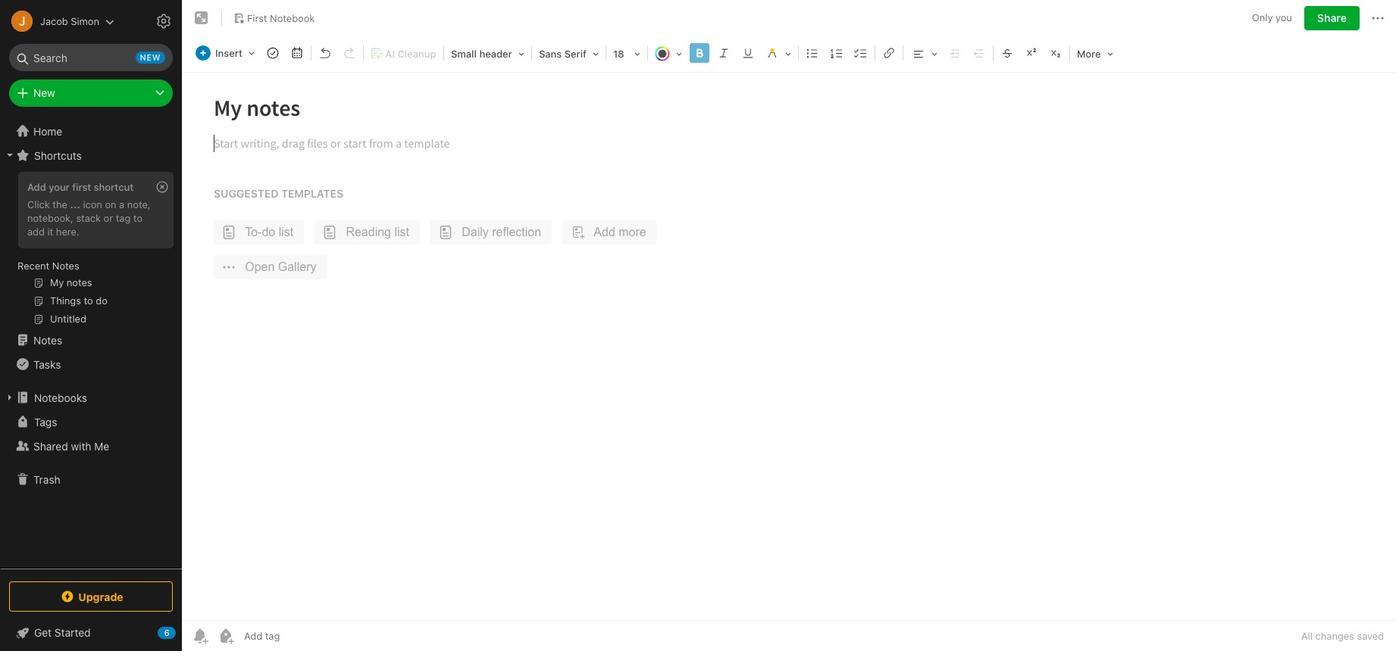 Task type: vqa. For each thing, say whether or not it's contained in the screenshot.
for inside button
no



Task type: describe. For each thing, give the bounding box(es) containing it.
notebooks link
[[0, 386, 181, 410]]

add tag image
[[217, 628, 235, 646]]

Help and Learning task checklist field
[[0, 621, 182, 646]]

calendar event image
[[286, 42, 308, 64]]

checklist image
[[850, 42, 872, 64]]

to
[[133, 212, 143, 224]]

recent notes
[[17, 260, 79, 272]]

More actions field
[[1369, 6, 1387, 30]]

insert link image
[[878, 42, 900, 64]]

get started
[[34, 627, 91, 640]]

first
[[72, 181, 91, 193]]

the
[[53, 199, 67, 211]]

bulleted list image
[[802, 42, 823, 64]]

task image
[[262, 42, 283, 64]]

all
[[1301, 631, 1313, 643]]

sans serif
[[539, 48, 587, 60]]

stack
[[76, 212, 101, 224]]

share button
[[1304, 6, 1360, 30]]

me
[[94, 440, 109, 453]]

share
[[1317, 11, 1347, 24]]

more
[[1077, 48, 1101, 60]]

Heading level field
[[446, 42, 530, 64]]

Search text field
[[20, 44, 162, 71]]

shared
[[33, 440, 68, 453]]

notebooks
[[34, 391, 87, 404]]

notes link
[[0, 328, 181, 352]]

first
[[247, 12, 267, 24]]

expand notebooks image
[[4, 392, 16, 404]]

with
[[71, 440, 91, 453]]

first notebook
[[247, 12, 315, 24]]

jacob simon
[[40, 15, 99, 27]]

only you
[[1252, 12, 1292, 24]]

a
[[119, 199, 124, 211]]

bold image
[[689, 42, 710, 64]]

your
[[49, 181, 70, 193]]

Font color field
[[649, 42, 687, 64]]

tasks button
[[0, 352, 181, 377]]

shortcuts button
[[0, 143, 181, 167]]

upgrade
[[78, 591, 123, 604]]

trash
[[33, 473, 60, 486]]

recent
[[17, 260, 49, 272]]

Account field
[[0, 6, 114, 36]]

Insert field
[[192, 42, 260, 64]]

more actions image
[[1369, 9, 1387, 27]]

notebook
[[270, 12, 315, 24]]

strikethrough image
[[997, 42, 1018, 64]]

subscript image
[[1045, 42, 1066, 64]]

insert
[[215, 47, 242, 59]]

you
[[1276, 12, 1292, 24]]

on
[[105, 199, 116, 211]]

trash link
[[0, 468, 181, 492]]

new button
[[9, 80, 173, 107]]

More field
[[1072, 42, 1118, 64]]

shared with me
[[33, 440, 109, 453]]

changes
[[1315, 631, 1354, 643]]

it
[[47, 226, 53, 238]]

new search field
[[20, 44, 165, 71]]



Task type: locate. For each thing, give the bounding box(es) containing it.
underline image
[[737, 42, 759, 64]]

notes right recent
[[52, 260, 79, 272]]

tags button
[[0, 410, 181, 434]]

6
[[164, 628, 169, 638]]

add a reminder image
[[191, 628, 209, 646]]

first notebook button
[[228, 8, 320, 29]]

...
[[70, 199, 80, 211]]

note,
[[127, 199, 151, 211]]

1 vertical spatial notes
[[33, 334, 62, 347]]

expand note image
[[193, 9, 211, 27]]

tag
[[116, 212, 131, 224]]

0 vertical spatial notes
[[52, 260, 79, 272]]

shortcuts
[[34, 149, 82, 162]]

add
[[27, 226, 45, 238]]

notebook,
[[27, 212, 73, 224]]

18
[[613, 48, 624, 60]]

tree containing home
[[0, 119, 182, 568]]

sans
[[539, 48, 562, 60]]

notes
[[52, 260, 79, 272], [33, 334, 62, 347]]

Highlight field
[[760, 42, 796, 64]]

new
[[33, 86, 55, 99]]

small header
[[451, 48, 512, 60]]

notes up 'tasks'
[[33, 334, 62, 347]]

upgrade button
[[9, 582, 173, 612]]

tags
[[34, 416, 57, 429]]

serif
[[564, 48, 587, 60]]

icon
[[83, 199, 102, 211]]

group containing add your first shortcut
[[0, 167, 181, 334]]

jacob
[[40, 15, 68, 27]]

home link
[[0, 119, 182, 143]]

tasks
[[33, 358, 61, 371]]

small
[[451, 48, 477, 60]]

superscript image
[[1021, 42, 1042, 64]]

note window element
[[182, 0, 1396, 652]]

click to collapse image
[[176, 624, 188, 642]]

Alignment field
[[905, 42, 943, 64]]

shortcut
[[94, 181, 133, 193]]

group
[[0, 167, 181, 334]]

shared with me link
[[0, 434, 181, 459]]

click the ...
[[27, 199, 80, 211]]

saved
[[1357, 631, 1384, 643]]

here.
[[56, 226, 79, 238]]

Font family field
[[534, 42, 604, 64]]

settings image
[[155, 12, 173, 30]]

header
[[479, 48, 512, 60]]

home
[[33, 125, 62, 138]]

all changes saved
[[1301, 631, 1384, 643]]

simon
[[71, 15, 99, 27]]

new
[[140, 52, 161, 62]]

Add tag field
[[243, 630, 356, 643]]

started
[[54, 627, 91, 640]]

undo image
[[314, 42, 336, 64]]

Font size field
[[608, 42, 646, 64]]

click
[[27, 199, 50, 211]]

only
[[1252, 12, 1273, 24]]

icon on a note, notebook, stack or tag to add it here.
[[27, 199, 151, 238]]

numbered list image
[[826, 42, 847, 64]]

add your first shortcut
[[27, 181, 133, 193]]

add
[[27, 181, 46, 193]]

or
[[104, 212, 113, 224]]

tree
[[0, 119, 182, 568]]

italic image
[[713, 42, 734, 64]]

get
[[34, 627, 52, 640]]

Note Editor text field
[[182, 73, 1396, 621]]



